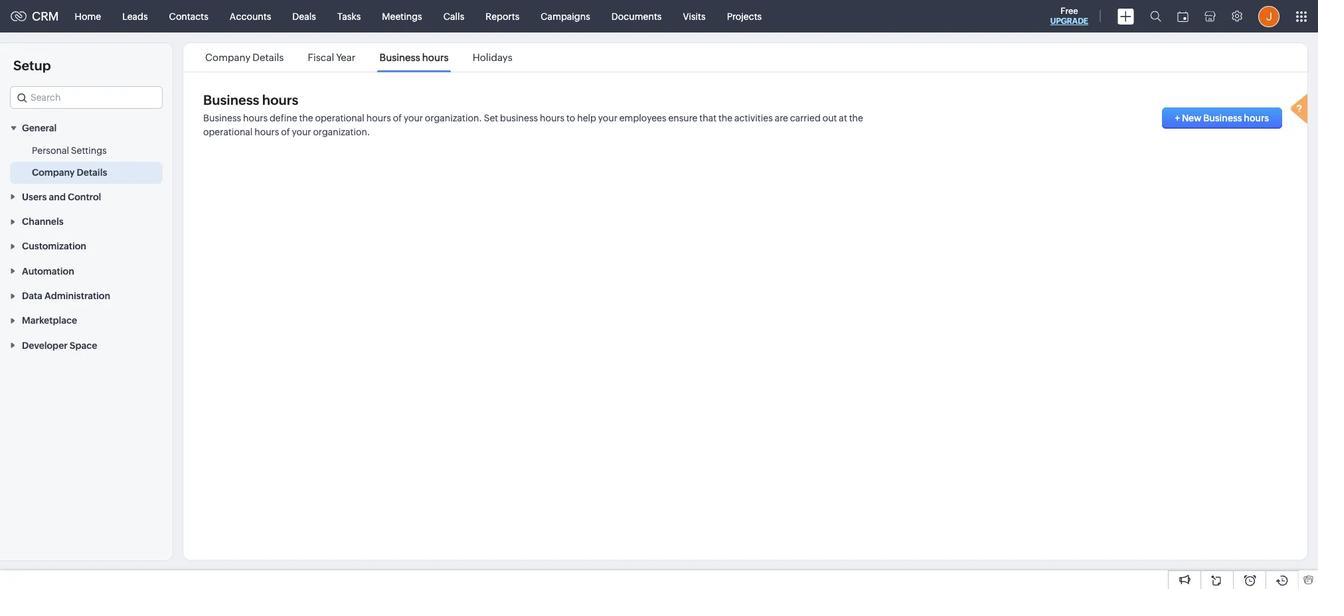 Task type: describe. For each thing, give the bounding box(es) containing it.
that
[[700, 113, 717, 124]]

accounts
[[230, 11, 271, 22]]

home link
[[64, 0, 112, 32]]

tasks
[[337, 11, 361, 22]]

documents
[[612, 11, 662, 22]]

calls link
[[433, 0, 475, 32]]

set
[[484, 113, 498, 124]]

company inside list
[[205, 52, 251, 63]]

accounts link
[[219, 0, 282, 32]]

new
[[1182, 113, 1202, 124]]

ensure
[[669, 113, 698, 124]]

general
[[22, 123, 57, 134]]

users
[[22, 192, 47, 202]]

create menu element
[[1110, 0, 1143, 32]]

+
[[1176, 113, 1181, 124]]

activities
[[735, 113, 773, 124]]

Search text field
[[11, 87, 162, 108]]

business hours inside list
[[380, 52, 449, 63]]

free
[[1061, 6, 1079, 16]]

data
[[22, 291, 42, 302]]

profile element
[[1251, 0, 1288, 32]]

general region
[[0, 140, 173, 184]]

year
[[336, 52, 356, 63]]

automation button
[[0, 259, 173, 283]]

developer space
[[22, 341, 97, 351]]

documents link
[[601, 0, 673, 32]]

business hours define the operational hours of your organization. set business hours to help your employees ensure that the activities are carried out at the operational hours of your organization.
[[203, 113, 864, 138]]

create menu image
[[1118, 8, 1135, 24]]

leads link
[[112, 0, 159, 32]]

carried
[[790, 113, 821, 124]]

channels
[[22, 217, 64, 227]]

settings
[[71, 146, 107, 156]]

profile image
[[1259, 6, 1280, 27]]

fiscal
[[308, 52, 334, 63]]

help image
[[1288, 92, 1315, 128]]

0 horizontal spatial of
[[281, 127, 290, 138]]

marketplace
[[22, 316, 77, 326]]

0 horizontal spatial your
[[292, 127, 311, 138]]

company details inside list
[[205, 52, 284, 63]]

space
[[70, 341, 97, 351]]

data administration button
[[0, 283, 173, 308]]

to
[[567, 113, 576, 124]]

business
[[500, 113, 538, 124]]

1 vertical spatial business hours
[[203, 92, 299, 108]]

search element
[[1143, 0, 1170, 33]]

crm
[[32, 9, 59, 23]]

meetings link
[[372, 0, 433, 32]]

projects
[[727, 11, 762, 22]]

customization button
[[0, 234, 173, 259]]

1 vertical spatial company details link
[[32, 166, 107, 180]]

administration
[[44, 291, 110, 302]]

home
[[75, 11, 101, 22]]

1 horizontal spatial operational
[[315, 113, 365, 124]]

1 horizontal spatial of
[[393, 113, 402, 124]]

details inside company details link
[[77, 168, 107, 178]]

personal settings link
[[32, 144, 107, 158]]

hours inside list
[[422, 52, 449, 63]]



Task type: vqa. For each thing, say whether or not it's contained in the screenshot.
25TH,
no



Task type: locate. For each thing, give the bounding box(es) containing it.
general button
[[0, 116, 173, 140]]

list containing company details
[[193, 43, 525, 72]]

deals
[[293, 11, 316, 22]]

0 horizontal spatial details
[[77, 168, 107, 178]]

business
[[380, 52, 420, 63], [203, 92, 259, 108], [203, 113, 241, 124], [1204, 113, 1243, 124]]

1 horizontal spatial organization.
[[425, 113, 482, 124]]

company down the personal
[[32, 168, 75, 178]]

setup
[[13, 58, 51, 73]]

1 horizontal spatial the
[[719, 113, 733, 124]]

1 vertical spatial company details
[[32, 168, 107, 178]]

None field
[[10, 86, 163, 109]]

1 horizontal spatial details
[[253, 52, 284, 63]]

details inside list
[[253, 52, 284, 63]]

free upgrade
[[1051, 6, 1089, 26]]

calls
[[444, 11, 465, 22]]

0 horizontal spatial company
[[32, 168, 75, 178]]

the right at
[[849, 113, 864, 124]]

+ new business hours
[[1176, 113, 1270, 124]]

the
[[299, 113, 313, 124], [719, 113, 733, 124], [849, 113, 864, 124]]

0 horizontal spatial business hours
[[203, 92, 299, 108]]

fiscal year link
[[306, 52, 358, 63]]

details
[[253, 52, 284, 63], [77, 168, 107, 178]]

business hours down meetings
[[380, 52, 449, 63]]

list
[[193, 43, 525, 72]]

calendar image
[[1178, 11, 1189, 22]]

developer space button
[[0, 333, 173, 358]]

0 vertical spatial organization.
[[425, 113, 482, 124]]

company details down accounts link
[[205, 52, 284, 63]]

0 horizontal spatial the
[[299, 113, 313, 124]]

contacts
[[169, 11, 208, 22]]

your down "business hours" 'link'
[[404, 113, 423, 124]]

0 vertical spatial company
[[205, 52, 251, 63]]

operational
[[315, 113, 365, 124], [203, 127, 253, 138]]

campaigns link
[[530, 0, 601, 32]]

business hours up define
[[203, 92, 299, 108]]

your down define
[[292, 127, 311, 138]]

hours
[[422, 52, 449, 63], [262, 92, 299, 108], [243, 113, 268, 124], [367, 113, 391, 124], [540, 113, 565, 124], [1244, 113, 1270, 124], [255, 127, 279, 138]]

of
[[393, 113, 402, 124], [281, 127, 290, 138]]

define
[[270, 113, 297, 124]]

data administration
[[22, 291, 110, 302]]

0 vertical spatial company details
[[205, 52, 284, 63]]

users and control button
[[0, 184, 173, 209]]

1 horizontal spatial business hours
[[380, 52, 449, 63]]

automation
[[22, 266, 74, 277]]

marketplace button
[[0, 308, 173, 333]]

reports link
[[475, 0, 530, 32]]

company details
[[205, 52, 284, 63], [32, 168, 107, 178]]

reports
[[486, 11, 520, 22]]

at
[[839, 113, 848, 124]]

projects link
[[717, 0, 773, 32]]

2 horizontal spatial the
[[849, 113, 864, 124]]

company down accounts link
[[205, 52, 251, 63]]

upgrade
[[1051, 17, 1089, 26]]

1 horizontal spatial company
[[205, 52, 251, 63]]

business hours
[[380, 52, 449, 63], [203, 92, 299, 108]]

campaigns
[[541, 11, 590, 22]]

business hours link
[[378, 52, 451, 63]]

holidays link
[[471, 52, 515, 63]]

customization
[[22, 241, 86, 252]]

contacts link
[[159, 0, 219, 32]]

1 vertical spatial organization.
[[313, 127, 370, 138]]

0 vertical spatial operational
[[315, 113, 365, 124]]

your right help
[[598, 113, 618, 124]]

crm link
[[11, 9, 59, 23]]

search image
[[1151, 11, 1162, 22]]

deals link
[[282, 0, 327, 32]]

1 vertical spatial details
[[77, 168, 107, 178]]

leads
[[122, 11, 148, 22]]

0 vertical spatial company details link
[[203, 52, 286, 63]]

1 vertical spatial company
[[32, 168, 75, 178]]

1 vertical spatial operational
[[203, 127, 253, 138]]

company details link down personal settings
[[32, 166, 107, 180]]

0 vertical spatial details
[[253, 52, 284, 63]]

company details inside the 'general' 'region'
[[32, 168, 107, 178]]

control
[[68, 192, 101, 202]]

visits link
[[673, 0, 717, 32]]

0 horizontal spatial company details link
[[32, 166, 107, 180]]

of down "business hours" 'link'
[[393, 113, 402, 124]]

company details link
[[203, 52, 286, 63], [32, 166, 107, 180]]

fiscal year
[[308, 52, 356, 63]]

2 the from the left
[[719, 113, 733, 124]]

2 horizontal spatial your
[[598, 113, 618, 124]]

of down define
[[281, 127, 290, 138]]

personal
[[32, 146, 69, 156]]

details down settings
[[77, 168, 107, 178]]

the right that
[[719, 113, 733, 124]]

channels button
[[0, 209, 173, 234]]

0 horizontal spatial organization.
[[313, 127, 370, 138]]

company details link down accounts link
[[203, 52, 286, 63]]

1 the from the left
[[299, 113, 313, 124]]

employees
[[620, 113, 667, 124]]

company details down personal settings
[[32, 168, 107, 178]]

developer
[[22, 341, 68, 351]]

1 horizontal spatial company details link
[[203, 52, 286, 63]]

0 horizontal spatial company details
[[32, 168, 107, 178]]

holidays
[[473, 52, 513, 63]]

personal settings
[[32, 146, 107, 156]]

and
[[49, 192, 66, 202]]

1 vertical spatial of
[[281, 127, 290, 138]]

1 horizontal spatial company details
[[205, 52, 284, 63]]

3 the from the left
[[849, 113, 864, 124]]

your
[[404, 113, 423, 124], [598, 113, 618, 124], [292, 127, 311, 138]]

0 vertical spatial of
[[393, 113, 402, 124]]

help
[[577, 113, 597, 124]]

company
[[205, 52, 251, 63], [32, 168, 75, 178]]

tasks link
[[327, 0, 372, 32]]

meetings
[[382, 11, 422, 22]]

business inside list
[[380, 52, 420, 63]]

details down accounts
[[253, 52, 284, 63]]

out
[[823, 113, 837, 124]]

0 horizontal spatial operational
[[203, 127, 253, 138]]

the right define
[[299, 113, 313, 124]]

company inside the 'general' 'region'
[[32, 168, 75, 178]]

organization.
[[425, 113, 482, 124], [313, 127, 370, 138]]

visits
[[683, 11, 706, 22]]

are
[[775, 113, 788, 124]]

1 horizontal spatial your
[[404, 113, 423, 124]]

users and control
[[22, 192, 101, 202]]

business inside the business hours define the operational hours of your organization. set business hours to help your employees ensure that the activities are carried out at the operational hours of your organization.
[[203, 113, 241, 124]]

0 vertical spatial business hours
[[380, 52, 449, 63]]



